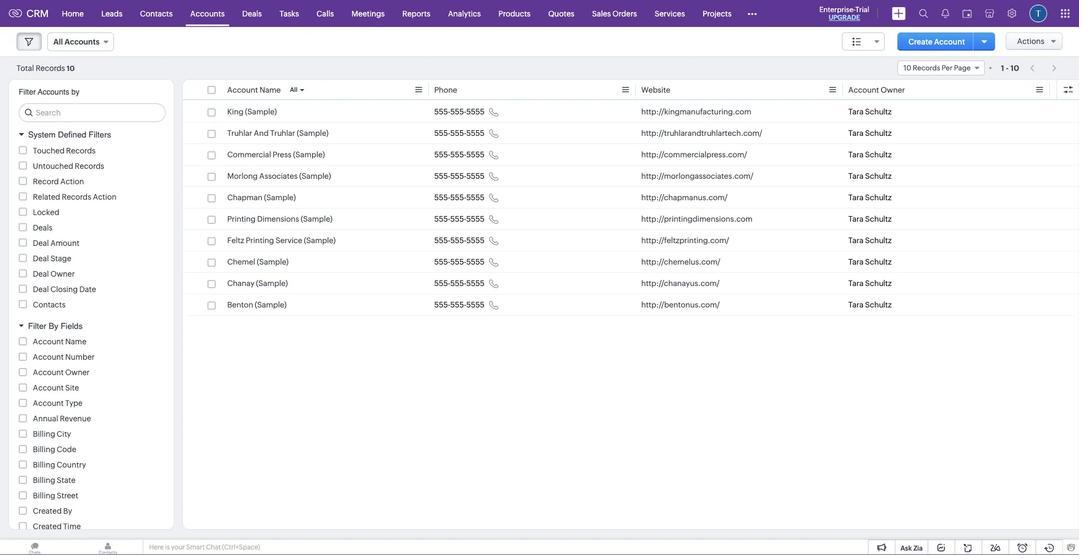 Task type: vqa. For each thing, say whether or not it's contained in the screenshot.


Task type: describe. For each thing, give the bounding box(es) containing it.
555-555-5555 for commercial press (sample)
[[434, 150, 485, 159]]

chapman (sample)
[[227, 193, 296, 202]]

commercial press (sample) link
[[227, 149, 325, 160]]

date
[[79, 285, 96, 294]]

deal for deal amount
[[33, 239, 49, 247]]

1 vertical spatial account owner
[[33, 368, 90, 377]]

signals image
[[942, 9, 950, 18]]

enterprise-
[[820, 5, 856, 13]]

services
[[655, 9, 685, 18]]

5555 for http://kingmanufacturing.com
[[467, 107, 485, 116]]

tara schultz for http://kingmanufacturing.com
[[849, 107, 892, 116]]

5555 for http://printingdimensions.com
[[467, 215, 485, 223]]

chapman
[[227, 193, 263, 202]]

sales orders link
[[583, 0, 646, 27]]

name for account number
[[65, 337, 86, 346]]

here
[[149, 544, 164, 551]]

is
[[165, 544, 170, 551]]

records for untouched
[[75, 162, 104, 170]]

meetings
[[352, 9, 385, 18]]

deal for deal owner
[[33, 269, 49, 278]]

closing
[[50, 285, 78, 294]]

tara for http://kingmanufacturing.com
[[849, 107, 864, 116]]

dimensions
[[257, 215, 299, 223]]

products link
[[490, 0, 540, 27]]

All Accounts field
[[47, 32, 114, 51]]

http://chanayus.com/
[[642, 279, 720, 288]]

http://feltzprinting.com/
[[642, 236, 729, 245]]

tara schultz for http://feltzprinting.com/
[[849, 236, 892, 245]]

chemel (sample)
[[227, 258, 289, 266]]

tasks
[[280, 9, 299, 18]]

home
[[62, 9, 84, 18]]

http://commercialpress.com/
[[642, 150, 747, 159]]

stage
[[50, 254, 71, 263]]

(sample) up commercial press (sample)
[[297, 129, 329, 138]]

filter for filter accounts by
[[19, 88, 36, 96]]

5555 for http://chanayus.com/
[[467, 279, 485, 288]]

per
[[942, 64, 953, 72]]

printing dimensions (sample) link
[[227, 214, 333, 225]]

filters
[[89, 130, 111, 140]]

tara for http://truhlarandtruhlartech.com/
[[849, 129, 864, 138]]

row group containing king (sample)
[[183, 101, 1079, 316]]

feltz printing service (sample) link
[[227, 235, 336, 246]]

tara for http://chapmanus.com/
[[849, 193, 864, 202]]

meetings link
[[343, 0, 394, 27]]

-
[[1006, 64, 1009, 72]]

morlong
[[227, 172, 258, 181]]

schultz for http://chapmanus.com/
[[865, 193, 892, 202]]

http://kingmanufacturing.com link
[[642, 106, 752, 117]]

search image
[[919, 9, 929, 18]]

untouched records
[[33, 162, 104, 170]]

account site
[[33, 384, 79, 392]]

1 truhlar from the left
[[227, 129, 252, 138]]

profile element
[[1023, 0, 1054, 27]]

10 for 1 - 10
[[1011, 64, 1020, 72]]

http://morlongassociates.com/
[[642, 172, 754, 181]]

billing street
[[33, 492, 78, 500]]

contacts image
[[73, 540, 143, 555]]

defined
[[58, 130, 86, 140]]

tara schultz for http://commercialpress.com/
[[849, 150, 892, 159]]

calls link
[[308, 0, 343, 27]]

555-555-5555 for morlong associates (sample)
[[434, 172, 485, 181]]

city
[[57, 430, 71, 439]]

printing dimensions (sample)
[[227, 215, 333, 223]]

http://truhlarandtruhlartech.com/
[[642, 129, 763, 138]]

zia
[[914, 545, 923, 552]]

(sample) up service
[[301, 215, 333, 223]]

projects link
[[694, 0, 741, 27]]

analytics
[[448, 9, 481, 18]]

create menu image
[[892, 7, 906, 20]]

deal for deal closing date
[[33, 285, 49, 294]]

related
[[33, 192, 60, 201]]

signals element
[[935, 0, 956, 27]]

commercial press (sample)
[[227, 150, 325, 159]]

tara for http://chemelus.com/
[[849, 258, 864, 266]]

schultz for http://commercialpress.com/
[[865, 150, 892, 159]]

state
[[57, 476, 75, 485]]

tara for http://printingdimensions.com
[[849, 215, 864, 223]]

schultz for http://chemelus.com/
[[865, 258, 892, 266]]

billing for billing country
[[33, 461, 55, 470]]

billing code
[[33, 445, 76, 454]]

search element
[[913, 0, 935, 27]]

records for related
[[62, 192, 91, 201]]

http://commercialpress.com/ link
[[642, 149, 747, 160]]

create account button
[[898, 32, 976, 51]]

filter by fields
[[28, 321, 83, 331]]

2 truhlar from the left
[[270, 129, 295, 138]]

http://printingdimensions.com link
[[642, 214, 753, 225]]

deal amount
[[33, 239, 79, 247]]

reports
[[403, 9, 431, 18]]

tara schultz for http://bentonus.com/
[[849, 301, 892, 309]]

code
[[57, 445, 76, 454]]

king (sample) link
[[227, 106, 277, 117]]

system
[[28, 130, 56, 140]]

account up annual
[[33, 399, 64, 408]]

by
[[71, 88, 80, 96]]

accounts for filter accounts by
[[38, 88, 69, 96]]

account up account site
[[33, 368, 64, 377]]

leads
[[101, 9, 123, 18]]

created time
[[33, 522, 81, 531]]

created for created by
[[33, 507, 62, 516]]

country
[[57, 461, 86, 470]]

site
[[65, 384, 79, 392]]

tara schultz for http://morlongassociates.com/
[[849, 172, 892, 181]]

accounts for all accounts
[[65, 37, 100, 46]]

2 vertical spatial owner
[[65, 368, 90, 377]]

555-555-5555 for king (sample)
[[434, 107, 485, 116]]

products
[[499, 9, 531, 18]]

chemel (sample) link
[[227, 257, 289, 268]]

tara for http://morlongassociates.com/
[[849, 172, 864, 181]]

schultz for http://printingdimensions.com
[[865, 215, 892, 223]]

tara schultz for http://chapmanus.com/
[[849, 193, 892, 202]]

schultz for http://bentonus.com/
[[865, 301, 892, 309]]

chat
[[206, 544, 221, 551]]

schultz for http://kingmanufacturing.com
[[865, 107, 892, 116]]

billing for billing code
[[33, 445, 55, 454]]

0 vertical spatial accounts
[[190, 9, 225, 18]]

services link
[[646, 0, 694, 27]]

Search text field
[[19, 104, 165, 122]]

records for total
[[36, 64, 65, 72]]

annual
[[33, 415, 58, 423]]

http://truhlarandtruhlartech.com/ link
[[642, 128, 763, 139]]

benton
[[227, 301, 253, 309]]

touched records
[[33, 146, 96, 155]]

ask zia
[[901, 545, 923, 552]]

0 vertical spatial owner
[[881, 86, 905, 94]]

type
[[65, 399, 83, 408]]

by for created
[[63, 507, 72, 516]]

http://kingmanufacturing.com
[[642, 107, 752, 116]]

chapman (sample) link
[[227, 192, 296, 203]]

truhlar and truhlar (sample)
[[227, 129, 329, 138]]

5555 for http://chemelus.com/
[[467, 258, 485, 266]]

profile image
[[1030, 5, 1048, 22]]

10 for total records 10
[[67, 64, 75, 72]]

fields
[[61, 321, 83, 331]]

created by
[[33, 507, 72, 516]]



Task type: locate. For each thing, give the bounding box(es) containing it.
0 vertical spatial name
[[260, 86, 281, 94]]

8 555-555-5555 from the top
[[434, 258, 485, 266]]

row group
[[183, 101, 1079, 316]]

2 vertical spatial accounts
[[38, 88, 69, 96]]

morlong associates (sample)
[[227, 172, 331, 181]]

action down untouched records
[[93, 192, 117, 201]]

printing down chapman
[[227, 215, 256, 223]]

billing for billing state
[[33, 476, 55, 485]]

system defined filters
[[28, 130, 111, 140]]

1 vertical spatial printing
[[246, 236, 274, 245]]

1 vertical spatial contacts
[[33, 300, 66, 309]]

4 billing from the top
[[33, 476, 55, 485]]

0 horizontal spatial account name
[[33, 337, 86, 346]]

3 5555 from the top
[[467, 150, 485, 159]]

owner down number
[[65, 368, 90, 377]]

size image
[[853, 37, 862, 47]]

2 schultz from the top
[[865, 129, 892, 138]]

all inside field
[[53, 37, 63, 46]]

touched
[[33, 146, 65, 155]]

9 tara schultz from the top
[[849, 279, 892, 288]]

3 schultz from the top
[[865, 150, 892, 159]]

9 555-555-5555 from the top
[[434, 279, 485, 288]]

2 deal from the top
[[33, 254, 49, 263]]

0 horizontal spatial action
[[60, 177, 84, 186]]

actions
[[1018, 37, 1045, 46]]

morlong associates (sample) link
[[227, 171, 331, 182]]

records down touched records
[[75, 162, 104, 170]]

deal down deal stage at the left
[[33, 269, 49, 278]]

account left number
[[33, 353, 64, 362]]

3 deal from the top
[[33, 269, 49, 278]]

quotes link
[[540, 0, 583, 27]]

accounts inside field
[[65, 37, 100, 46]]

upgrade
[[829, 14, 860, 21]]

10 tara from the top
[[849, 301, 864, 309]]

2 tara from the top
[[849, 129, 864, 138]]

enterprise-trial upgrade
[[820, 5, 870, 21]]

1 vertical spatial created
[[33, 522, 62, 531]]

0 vertical spatial created
[[33, 507, 62, 516]]

account type
[[33, 399, 83, 408]]

0 vertical spatial printing
[[227, 215, 256, 223]]

1 deal from the top
[[33, 239, 49, 247]]

1 vertical spatial account name
[[33, 337, 86, 346]]

name
[[260, 86, 281, 94], [65, 337, 86, 346]]

(sample) right press
[[293, 150, 325, 159]]

5555 for http://feltzprinting.com/
[[467, 236, 485, 245]]

deals left tasks
[[242, 9, 262, 18]]

by
[[49, 321, 58, 331], [63, 507, 72, 516]]

5555 for http://morlongassociates.com/
[[467, 172, 485, 181]]

0 horizontal spatial truhlar
[[227, 129, 252, 138]]

king
[[227, 107, 244, 116]]

records for touched
[[66, 146, 96, 155]]

calls
[[317, 9, 334, 18]]

0 horizontal spatial by
[[49, 321, 58, 331]]

amount
[[50, 239, 79, 247]]

leads link
[[93, 0, 131, 27]]

untouched
[[33, 162, 73, 170]]

5 tara schultz from the top
[[849, 193, 892, 202]]

(sample) down feltz printing service (sample) link
[[257, 258, 289, 266]]

contacts down closing on the bottom
[[33, 300, 66, 309]]

http://printingdimensions.com
[[642, 215, 753, 223]]

billing for billing street
[[33, 492, 55, 500]]

record action
[[33, 177, 84, 186]]

http://bentonus.com/ link
[[642, 299, 720, 310]]

billing up billing state
[[33, 461, 55, 470]]

6 tara schultz from the top
[[849, 215, 892, 223]]

1 5555 from the top
[[467, 107, 485, 116]]

schultz for http://truhlarandtruhlartech.com/
[[865, 129, 892, 138]]

tara for http://bentonus.com/
[[849, 301, 864, 309]]

feltz printing service (sample)
[[227, 236, 336, 245]]

projects
[[703, 9, 732, 18]]

tasks link
[[271, 0, 308, 27]]

0 vertical spatial account name
[[227, 86, 281, 94]]

accounts down the "home"
[[65, 37, 100, 46]]

name for all
[[260, 86, 281, 94]]

filter left the fields
[[28, 321, 46, 331]]

your
[[171, 544, 185, 551]]

account name for all
[[227, 86, 281, 94]]

9 5555 from the top
[[467, 279, 485, 288]]

5555 for http://truhlarandtruhlartech.com/
[[467, 129, 485, 138]]

filter down total
[[19, 88, 36, 96]]

None field
[[842, 32, 885, 51]]

tara schultz for http://chanayus.com/
[[849, 279, 892, 288]]

1 vertical spatial name
[[65, 337, 86, 346]]

8 5555 from the top
[[467, 258, 485, 266]]

chats image
[[0, 540, 69, 555]]

(sample) down chemel (sample) link
[[256, 279, 288, 288]]

account up king
[[227, 86, 258, 94]]

tara schultz for http://truhlarandtruhlartech.com/
[[849, 129, 892, 138]]

account owner down size icon
[[849, 86, 905, 94]]

by for filter
[[49, 321, 58, 331]]

555-555-5555 for printing dimensions (sample)
[[434, 215, 485, 223]]

account down "filter by fields"
[[33, 337, 64, 346]]

3 tara from the top
[[849, 150, 864, 159]]

10 records per page
[[904, 64, 971, 72]]

1 horizontal spatial account owner
[[849, 86, 905, 94]]

account owner down account number
[[33, 368, 90, 377]]

0 vertical spatial by
[[49, 321, 58, 331]]

(sample)
[[245, 107, 277, 116], [297, 129, 329, 138], [293, 150, 325, 159], [299, 172, 331, 181], [264, 193, 296, 202], [301, 215, 333, 223], [304, 236, 336, 245], [257, 258, 289, 266], [256, 279, 288, 288], [255, 301, 287, 309]]

name up number
[[65, 337, 86, 346]]

6 555-555-5555 from the top
[[434, 215, 485, 223]]

1 horizontal spatial contacts
[[140, 9, 173, 18]]

navigation
[[1025, 60, 1063, 76]]

7 5555 from the top
[[467, 236, 485, 245]]

4 tara schultz from the top
[[849, 172, 892, 181]]

account name for account number
[[33, 337, 86, 346]]

4 tara from the top
[[849, 172, 864, 181]]

account inside create account button
[[934, 37, 965, 46]]

street
[[57, 492, 78, 500]]

records inside field
[[913, 64, 941, 72]]

account down size icon
[[849, 86, 879, 94]]

tara for http://feltzprinting.com/
[[849, 236, 864, 245]]

billing up billing street
[[33, 476, 55, 485]]

2 555-555-5555 from the top
[[434, 129, 485, 138]]

truhlar left and
[[227, 129, 252, 138]]

http://chanayus.com/ link
[[642, 278, 720, 289]]

5 5555 from the top
[[467, 193, 485, 202]]

0 vertical spatial filter
[[19, 88, 36, 96]]

1 schultz from the top
[[865, 107, 892, 116]]

6 schultz from the top
[[865, 215, 892, 223]]

10 down create
[[904, 64, 912, 72]]

schultz for http://chanayus.com/
[[865, 279, 892, 288]]

5 tara from the top
[[849, 193, 864, 202]]

schultz for http://morlongassociates.com/
[[865, 172, 892, 181]]

owner down 10 records per page
[[881, 86, 905, 94]]

all
[[53, 37, 63, 46], [290, 86, 298, 93]]

1 horizontal spatial action
[[93, 192, 117, 201]]

0 horizontal spatial account owner
[[33, 368, 90, 377]]

1 billing from the top
[[33, 430, 55, 439]]

1 vertical spatial all
[[290, 86, 298, 93]]

8 tara from the top
[[849, 258, 864, 266]]

0 vertical spatial contacts
[[140, 9, 173, 18]]

7 555-555-5555 from the top
[[434, 236, 485, 245]]

555-555-5555 for truhlar and truhlar (sample)
[[434, 129, 485, 138]]

records down record action
[[62, 192, 91, 201]]

2 5555 from the top
[[467, 129, 485, 138]]

total
[[17, 64, 34, 72]]

4 555-555-5555 from the top
[[434, 172, 485, 181]]

555-555-5555
[[434, 107, 485, 116], [434, 129, 485, 138], [434, 150, 485, 159], [434, 172, 485, 181], [434, 193, 485, 202], [434, 215, 485, 223], [434, 236, 485, 245], [434, 258, 485, 266], [434, 279, 485, 288], [434, 301, 485, 309]]

home link
[[53, 0, 93, 27]]

account
[[934, 37, 965, 46], [227, 86, 258, 94], [849, 86, 879, 94], [33, 337, 64, 346], [33, 353, 64, 362], [33, 368, 64, 377], [33, 384, 64, 392], [33, 399, 64, 408]]

phone
[[434, 86, 457, 94]]

9 tara from the top
[[849, 279, 864, 288]]

5555 for http://commercialpress.com/
[[467, 150, 485, 159]]

accounts left deals link at the top left
[[190, 9, 225, 18]]

total records 10
[[17, 64, 75, 72]]

http://feltzprinting.com/ link
[[642, 235, 729, 246]]

by left the fields
[[49, 321, 58, 331]]

0 vertical spatial all
[[53, 37, 63, 46]]

contacts link
[[131, 0, 182, 27]]

deals link
[[234, 0, 271, 27]]

1 vertical spatial deals
[[33, 223, 53, 232]]

6 tara from the top
[[849, 215, 864, 223]]

4 schultz from the top
[[865, 172, 892, 181]]

10 Records Per Page field
[[898, 61, 985, 75]]

3 tara schultz from the top
[[849, 150, 892, 159]]

deals down locked
[[33, 223, 53, 232]]

1 vertical spatial owner
[[50, 269, 75, 278]]

by down street
[[63, 507, 72, 516]]

(sample) right associates
[[299, 172, 331, 181]]

crm link
[[9, 8, 49, 19]]

tara for http://chanayus.com/
[[849, 279, 864, 288]]

555-555-5555 for chemel (sample)
[[434, 258, 485, 266]]

1
[[1001, 64, 1005, 72]]

billing city
[[33, 430, 71, 439]]

http://morlongassociates.com/ link
[[642, 171, 754, 182]]

0 horizontal spatial all
[[53, 37, 63, 46]]

action up related records action
[[60, 177, 84, 186]]

billing state
[[33, 476, 75, 485]]

quotes
[[548, 9, 575, 18]]

7 tara schultz from the top
[[849, 236, 892, 245]]

3 billing from the top
[[33, 461, 55, 470]]

records left the per
[[913, 64, 941, 72]]

printing up chemel (sample)
[[246, 236, 274, 245]]

create account
[[909, 37, 965, 46]]

service
[[276, 236, 302, 245]]

1 created from the top
[[33, 507, 62, 516]]

5 billing from the top
[[33, 492, 55, 500]]

9 schultz from the top
[[865, 279, 892, 288]]

4 deal from the top
[[33, 285, 49, 294]]

6 5555 from the top
[[467, 215, 485, 223]]

filter for filter by fields
[[28, 321, 46, 331]]

associates
[[259, 172, 298, 181]]

1 horizontal spatial 10
[[904, 64, 912, 72]]

1 vertical spatial action
[[93, 192, 117, 201]]

1 - 10
[[1001, 64, 1020, 72]]

10 tara schultz from the top
[[849, 301, 892, 309]]

filter by fields button
[[9, 316, 174, 336]]

all accounts
[[53, 37, 100, 46]]

billing up created by
[[33, 492, 55, 500]]

0 horizontal spatial contacts
[[33, 300, 66, 309]]

0 horizontal spatial name
[[65, 337, 86, 346]]

page
[[954, 64, 971, 72]]

annual revenue
[[33, 415, 91, 423]]

owner
[[881, 86, 905, 94], [50, 269, 75, 278], [65, 368, 90, 377]]

deal
[[33, 239, 49, 247], [33, 254, 49, 263], [33, 269, 49, 278], [33, 285, 49, 294]]

0 horizontal spatial deals
[[33, 223, 53, 232]]

5 schultz from the top
[[865, 193, 892, 202]]

1 horizontal spatial account name
[[227, 86, 281, 94]]

filter
[[19, 88, 36, 96], [28, 321, 46, 331]]

3 555-555-5555 from the top
[[434, 150, 485, 159]]

all for all accounts
[[53, 37, 63, 46]]

truhlar and truhlar (sample) link
[[227, 128, 329, 139]]

schultz for http://feltzprinting.com/
[[865, 236, 892, 245]]

account up account type
[[33, 384, 64, 392]]

account number
[[33, 353, 95, 362]]

filter inside dropdown button
[[28, 321, 46, 331]]

Other Modules field
[[741, 5, 764, 22]]

555-555-5555 for chanay (sample)
[[434, 279, 485, 288]]

created for created time
[[33, 522, 62, 531]]

account name up account number
[[33, 337, 86, 346]]

10 schultz from the top
[[865, 301, 892, 309]]

accounts
[[190, 9, 225, 18], [65, 37, 100, 46], [38, 88, 69, 96]]

reports link
[[394, 0, 439, 27]]

7 tara from the top
[[849, 236, 864, 245]]

2 created from the top
[[33, 522, 62, 531]]

contacts right leads "link"
[[140, 9, 173, 18]]

records down the defined
[[66, 146, 96, 155]]

account up the per
[[934, 37, 965, 46]]

billing down 'billing city'
[[33, 445, 55, 454]]

(sample) up printing dimensions (sample) link
[[264, 193, 296, 202]]

create menu element
[[886, 0, 913, 27]]

deal for deal stage
[[33, 254, 49, 263]]

accounts left by on the left top of page
[[38, 88, 69, 96]]

1 horizontal spatial name
[[260, 86, 281, 94]]

1 horizontal spatial truhlar
[[270, 129, 295, 138]]

1 vertical spatial accounts
[[65, 37, 100, 46]]

chanay (sample) link
[[227, 278, 288, 289]]

2 horizontal spatial 10
[[1011, 64, 1020, 72]]

(sample) right service
[[304, 236, 336, 245]]

truhlar up press
[[270, 129, 295, 138]]

0 vertical spatial deals
[[242, 9, 262, 18]]

http://chapmanus.com/ link
[[642, 192, 728, 203]]

10 right the -
[[1011, 64, 1020, 72]]

8 tara schultz from the top
[[849, 258, 892, 266]]

1 vertical spatial filter
[[28, 321, 46, 331]]

0 vertical spatial account owner
[[849, 86, 905, 94]]

1 555-555-5555 from the top
[[434, 107, 485, 116]]

created down created by
[[33, 522, 62, 531]]

555-555-5555 for benton (sample)
[[434, 301, 485, 309]]

records up filter accounts by
[[36, 64, 65, 72]]

10 555-555-5555 from the top
[[434, 301, 485, 309]]

ask
[[901, 545, 912, 552]]

10 inside "total records 10"
[[67, 64, 75, 72]]

2 billing from the top
[[33, 445, 55, 454]]

1 horizontal spatial deals
[[242, 9, 262, 18]]

records for 10
[[913, 64, 941, 72]]

trial
[[856, 5, 870, 13]]

7 schultz from the top
[[865, 236, 892, 245]]

deal down deal owner
[[33, 285, 49, 294]]

tara schultz for http://chemelus.com/
[[849, 258, 892, 266]]

tara schultz for http://printingdimensions.com
[[849, 215, 892, 223]]

create
[[909, 37, 933, 46]]

8 schultz from the top
[[865, 258, 892, 266]]

sales
[[592, 9, 611, 18]]

billing for billing city
[[33, 430, 55, 439]]

tara
[[849, 107, 864, 116], [849, 129, 864, 138], [849, 150, 864, 159], [849, 172, 864, 181], [849, 193, 864, 202], [849, 215, 864, 223], [849, 236, 864, 245], [849, 258, 864, 266], [849, 279, 864, 288], [849, 301, 864, 309]]

created down billing street
[[33, 507, 62, 516]]

deal owner
[[33, 269, 75, 278]]

10 up by on the left top of page
[[67, 64, 75, 72]]

all up truhlar and truhlar (sample)
[[290, 86, 298, 93]]

1 vertical spatial by
[[63, 507, 72, 516]]

king (sample)
[[227, 107, 277, 116]]

1 tara from the top
[[849, 107, 864, 116]]

0 horizontal spatial 10
[[67, 64, 75, 72]]

time
[[63, 522, 81, 531]]

10 5555 from the top
[[467, 301, 485, 309]]

all up "total records 10"
[[53, 37, 63, 46]]

website
[[642, 86, 671, 94]]

555-555-5555 for feltz printing service (sample)
[[434, 236, 485, 245]]

5555 for http://bentonus.com/
[[467, 301, 485, 309]]

4 5555 from the top
[[467, 172, 485, 181]]

0 vertical spatial action
[[60, 177, 84, 186]]

account name
[[227, 86, 281, 94], [33, 337, 86, 346]]

calendar image
[[963, 9, 972, 18]]

10 inside field
[[904, 64, 912, 72]]

(sample) down chanay (sample) link
[[255, 301, 287, 309]]

5555 for http://chapmanus.com/
[[467, 193, 485, 202]]

filter accounts by
[[19, 88, 80, 96]]

crm
[[26, 8, 49, 19]]

by inside dropdown button
[[49, 321, 58, 331]]

(sample) up and
[[245, 107, 277, 116]]

account name up king (sample)
[[227, 86, 281, 94]]

1 tara schultz from the top
[[849, 107, 892, 116]]

sales orders
[[592, 9, 637, 18]]

all for all
[[290, 86, 298, 93]]

analytics link
[[439, 0, 490, 27]]

tara for http://commercialpress.com/
[[849, 150, 864, 159]]

name up king (sample) link
[[260, 86, 281, 94]]

1 horizontal spatial all
[[290, 86, 298, 93]]

deal up deal stage at the left
[[33, 239, 49, 247]]

5 555-555-5555 from the top
[[434, 193, 485, 202]]

deal left stage
[[33, 254, 49, 263]]

555-555-5555 for chapman (sample)
[[434, 193, 485, 202]]

owner up closing on the bottom
[[50, 269, 75, 278]]

1 horizontal spatial by
[[63, 507, 72, 516]]

2 tara schultz from the top
[[849, 129, 892, 138]]

billing down annual
[[33, 430, 55, 439]]



